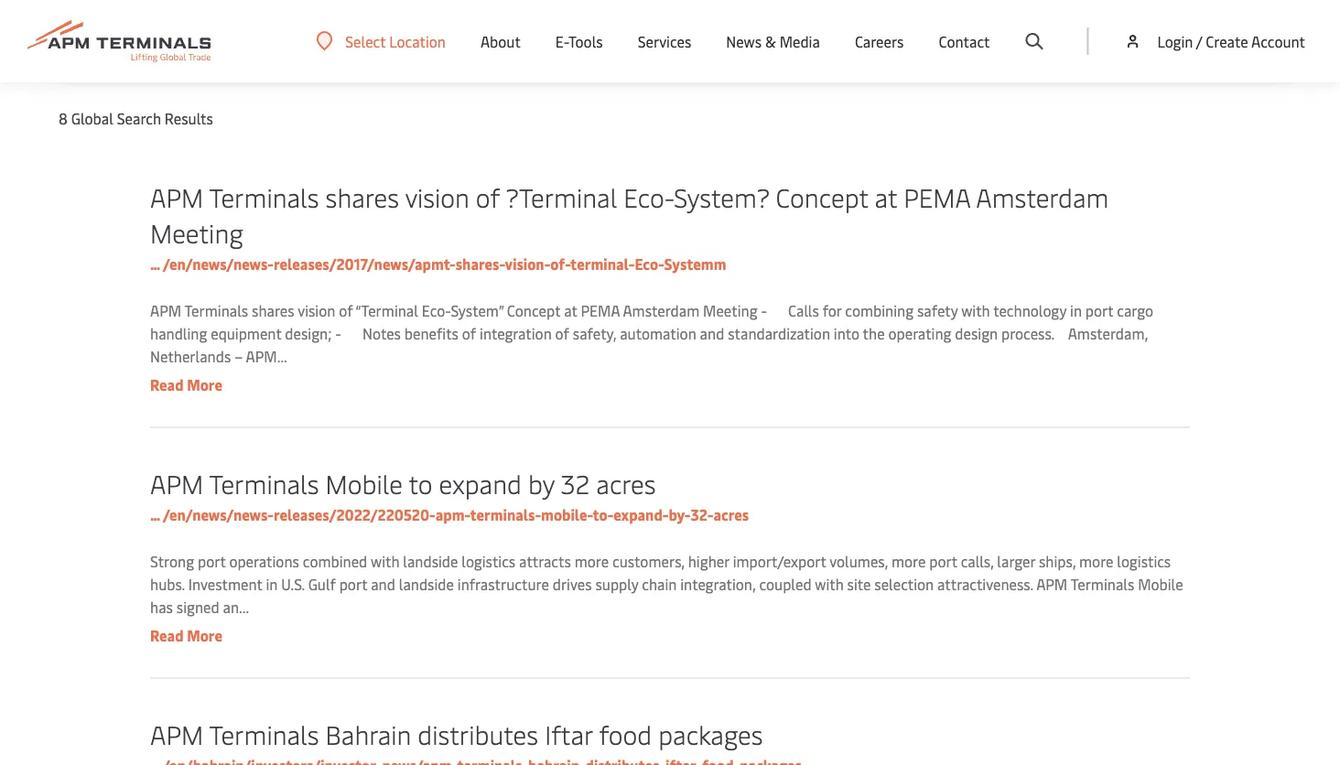 Task type: vqa. For each thing, say whether or not it's contained in the screenshot.
safety
yes



Task type: describe. For each thing, give the bounding box(es) containing it.
login
[[1158, 31, 1193, 51]]

apm inside strong port operations combined with landside logistics attracts more customers, higher import/export volumes, more port calls, larger ships, more logistics hubs.     investment in u.s. gulf port and landside infrastructure drives supply chain integration, coupled with site selection attractiveness.  apm terminals mobile has signed an... read more
[[1036, 574, 1068, 594]]

careers button
[[855, 0, 904, 82]]

read inside apm terminals shares vision of "terminal eco-system" concept at pema amsterdam meeting -      calls for combining safety with technology in port cargo handling equipment design;  -      notes benefits of integration of safety, automation and standardization into the operating design process.    amsterdam, netherlands – apm... read more
[[150, 375, 184, 395]]

… inside the apm terminals shares vision of ?terminal eco-system? concept at pema amsterdam meeting … /en/news/news-releases/2017/news/apmt-shares-vision-of-terminal-eco-systemm
[[150, 254, 160, 274]]

more inside strong port operations combined with landside logistics attracts more customers, higher import/export volumes, more port calls, larger ships, more logistics hubs.     investment in u.s. gulf port and landside infrastructure drives supply chain integration, coupled with site selection attractiveness.  apm terminals mobile has signed an... read more
[[187, 626, 222, 645]]

chain
[[642, 574, 677, 594]]

pema for system?
[[904, 179, 970, 214]]

vision for ?terminal
[[405, 179, 469, 214]]

1 logistics from the left
[[462, 552, 516, 571]]

mobile-
[[541, 505, 593, 525]]

pema for system"
[[581, 301, 620, 320]]

shares for ?terminal
[[326, 179, 399, 214]]

of left safety,
[[555, 324, 569, 343]]

systemm
[[664, 254, 726, 274]]

distributes
[[418, 716, 538, 751]]

technology
[[993, 301, 1067, 320]]

tools
[[569, 31, 603, 51]]

operations
[[229, 552, 299, 571]]

volumes,
[[830, 552, 888, 571]]

of inside the apm terminals shares vision of ?terminal eco-system? concept at pema amsterdam meeting … /en/news/news-releases/2017/news/apmt-shares-vision-of-terminal-eco-systemm
[[476, 179, 500, 214]]

32-
[[691, 505, 714, 525]]

?terminal
[[506, 179, 617, 214]]

&
[[765, 31, 776, 51]]

gulf
[[308, 574, 336, 594]]

higher
[[688, 552, 729, 571]]

search
[[117, 108, 161, 128]]

… /en/news/news-releases/2017/news/apmt-shares-vision-of-terminal-eco-systemm link
[[150, 254, 726, 274]]

releases/2022/220520-
[[274, 505, 435, 525]]

customers,
[[612, 552, 685, 571]]

read more link for apm terminals shares vision of ?terminal eco-system? concept at pema amsterdam meeting
[[150, 375, 222, 395]]

1 more from the left
[[575, 552, 609, 571]]

shares-
[[456, 254, 505, 274]]

has
[[150, 597, 173, 617]]

terminals for apm terminals shares vision of "terminal eco-system" concept at pema amsterdam meeting -      calls for combining safety with technology in port cargo handling equipment design;  -      notes benefits of integration of safety, automation and standardization into the operating design process.    amsterdam, netherlands – apm... read more
[[184, 301, 248, 320]]

terminals-
[[470, 505, 541, 525]]

e-tools
[[556, 31, 603, 51]]

3 more from the left
[[1079, 552, 1114, 571]]

integration
[[480, 324, 552, 343]]

amsterdam for system?
[[976, 179, 1109, 214]]

of left the "terminal
[[339, 301, 353, 320]]

apm for apm terminals mobile to expand by 32 acres … /en/news/news-releases/2022/220520-apm-terminals-mobile-to-expand-by-32-acres
[[150, 466, 203, 500]]

design;
[[285, 324, 332, 343]]

the
[[863, 324, 885, 343]]

port down combined
[[339, 574, 367, 594]]

safety,
[[573, 324, 616, 343]]

terminals for apm terminals bahrain distributes iftar food packages
[[209, 716, 319, 751]]

larger
[[997, 552, 1035, 571]]

drives
[[553, 574, 592, 594]]

expand-
[[614, 505, 669, 525]]

0 vertical spatial landside
[[403, 552, 458, 571]]

2 more from the left
[[892, 552, 926, 571]]

filters
[[1071, 13, 1113, 33]]

read more link for apm terminals mobile to expand by 32 acres
[[150, 626, 222, 645]]

clear
[[1035, 13, 1068, 33]]

releases/2017/news/apmt-
[[274, 254, 456, 274]]

"terminal
[[355, 301, 418, 320]]

for
[[823, 301, 842, 320]]

services button
[[638, 0, 691, 82]]

cargo
[[1117, 301, 1154, 320]]

in inside apm terminals shares vision of "terminal eco-system" concept at pema amsterdam meeting -      calls for combining safety with technology in port cargo handling equipment design;  -      notes benefits of integration of safety, automation and standardization into the operating design process.    amsterdam, netherlands – apm... read more
[[1070, 301, 1082, 320]]

terminal-
[[570, 254, 635, 274]]

e-
[[556, 31, 569, 51]]

careers
[[855, 31, 904, 51]]

by
[[528, 466, 554, 500]]

design
[[955, 324, 998, 343]]

of-
[[550, 254, 570, 274]]

clear filters
[[1035, 13, 1113, 33]]

equipment
[[211, 324, 281, 343]]

shares for "terminal
[[252, 301, 294, 320]]

apm terminals bahrain distributes iftar food packages
[[150, 716, 763, 751]]

services
[[638, 31, 691, 51]]

concept for system"
[[507, 301, 561, 320]]

amsterdam for system"
[[623, 301, 700, 320]]

1 horizontal spatial acres
[[714, 505, 749, 525]]

1 vertical spatial -
[[335, 324, 341, 343]]

import/export
[[733, 552, 826, 571]]

32
[[561, 466, 590, 500]]

ships,
[[1039, 552, 1076, 571]]

to
[[409, 466, 433, 500]]

signed
[[176, 597, 219, 617]]

1 horizontal spatial with
[[815, 574, 844, 594]]

global
[[71, 108, 113, 128]]

operating
[[888, 324, 952, 343]]

vision-
[[505, 254, 550, 274]]

terminals for apm terminals mobile to expand by 32 acres … /en/news/news-releases/2022/220520-apm-terminals-mobile-to-expand-by-32-acres
[[209, 466, 319, 500]]

system"
[[451, 301, 503, 320]]

select location
[[345, 31, 446, 51]]

about
[[481, 31, 521, 51]]

location
[[389, 31, 446, 51]]

terminals inside strong port operations combined with landside logistics attracts more customers, higher import/export volumes, more port calls, larger ships, more logistics hubs.     investment in u.s. gulf port and landside infrastructure drives supply chain integration, coupled with site selection attractiveness.  apm terminals mobile has signed an... read more
[[1071, 574, 1135, 594]]

news & media
[[726, 31, 820, 51]]

apm terminals shares vision of ?terminal eco-system? concept at pema amsterdam meeting … /en/news/news-releases/2017/news/apmt-shares-vision-of-terminal-eco-systemm
[[150, 179, 1109, 274]]

handling
[[150, 324, 207, 343]]

apm...
[[246, 346, 287, 366]]

apm terminals shares vision of "terminal eco-system" concept at pema amsterdam meeting -      calls for combining safety with technology in port cargo handling equipment design;  -      notes benefits of integration of safety, automation and standardization into the operating design process.    amsterdam, netherlands – apm... read more
[[150, 301, 1154, 395]]

mobile inside strong port operations combined with landside logistics attracts more customers, higher import/export volumes, more port calls, larger ships, more logistics hubs.     investment in u.s. gulf port and landside infrastructure drives supply chain integration, coupled with site selection attractiveness.  apm terminals mobile has signed an... read more
[[1138, 574, 1183, 594]]



Task type: locate. For each thing, give the bounding box(es) containing it.
automation
[[620, 324, 696, 343]]

1 vertical spatial concept
[[507, 301, 561, 320]]

select location button
[[316, 31, 446, 51]]

1 horizontal spatial shares
[[326, 179, 399, 214]]

1 vertical spatial meeting
[[703, 301, 758, 320]]

about button
[[481, 0, 521, 82]]

strong
[[150, 552, 194, 571]]

0 vertical spatial in
[[1070, 301, 1082, 320]]

selection
[[875, 574, 934, 594]]

hubs.
[[150, 574, 185, 594]]

integration,
[[680, 574, 756, 594]]

with right combined
[[371, 552, 400, 571]]

0 vertical spatial vision
[[405, 179, 469, 214]]

read inside strong port operations combined with landside logistics attracts more customers, higher import/export volumes, more port calls, larger ships, more logistics hubs.     investment in u.s. gulf port and landside infrastructure drives supply chain integration, coupled with site selection attractiveness.  apm terminals mobile has signed an... read more
[[150, 626, 184, 645]]

read more link down netherlands
[[150, 375, 222, 395]]

1 horizontal spatial logistics
[[1117, 552, 1171, 571]]

login / create account link
[[1124, 0, 1305, 82]]

apm
[[150, 179, 203, 214], [150, 301, 181, 320], [150, 466, 203, 500], [1036, 574, 1068, 594], [150, 716, 203, 751]]

shares up releases/2017/news/apmt-
[[326, 179, 399, 214]]

1 read from the top
[[150, 375, 184, 395]]

port inside apm terminals shares vision of "terminal eco-system" concept at pema amsterdam meeting -      calls for combining safety with technology in port cargo handling equipment design;  -      notes benefits of integration of safety, automation and standardization into the operating design process.    amsterdam, netherlands – apm... read more
[[1086, 301, 1114, 320]]

2 more from the top
[[187, 626, 222, 645]]

0 horizontal spatial mobile
[[326, 466, 403, 500]]

0 vertical spatial at
[[875, 179, 897, 214]]

1 vertical spatial read
[[150, 626, 184, 645]]

vision inside the apm terminals shares vision of ?terminal eco-system? concept at pema amsterdam meeting … /en/news/news-releases/2017/news/apmt-shares-vision-of-terminal-eco-systemm
[[405, 179, 469, 214]]

0 vertical spatial …
[[150, 254, 160, 274]]

0 vertical spatial with
[[961, 301, 990, 320]]

packages
[[658, 716, 763, 751]]

terminals inside the apm terminals shares vision of ?terminal eco-system? concept at pema amsterdam meeting … /en/news/news-releases/2017/news/apmt-shares-vision-of-terminal-eco-systemm
[[209, 179, 319, 214]]

0 vertical spatial meeting
[[150, 215, 243, 249]]

1 vertical spatial …
[[150, 505, 160, 525]]

8  global search results
[[59, 108, 213, 128]]

0 vertical spatial amsterdam
[[976, 179, 1109, 214]]

1 horizontal spatial and
[[700, 324, 724, 343]]

terminals inside apm terminals mobile to expand by 32 acres … /en/news/news-releases/2022/220520-apm-terminals-mobile-to-expand-by-32-acres
[[209, 466, 319, 500]]

apm for apm terminals shares vision of "terminal eco-system" concept at pema amsterdam meeting -      calls for combining safety with technology in port cargo handling equipment design;  -      notes benefits of integration of safety, automation and standardization into the operating design process.    amsterdam, netherlands – apm... read more
[[150, 301, 181, 320]]

eco- for system?
[[624, 179, 674, 214]]

apm for apm terminals bahrain distributes iftar food packages
[[150, 716, 203, 751]]

combined
[[303, 552, 367, 571]]

2 /en/news/news- from the top
[[163, 505, 274, 525]]

/en/news/news- inside the apm terminals shares vision of ?terminal eco-system? concept at pema amsterdam meeting … /en/news/news-releases/2017/news/apmt-shares-vision-of-terminal-eco-systemm
[[163, 254, 274, 274]]

system?
[[674, 179, 769, 214]]

apm inside apm terminals shares vision of "terminal eco-system" concept at pema amsterdam meeting -      calls for combining safety with technology in port cargo handling equipment design;  -      notes benefits of integration of safety, automation and standardization into the operating design process.    amsterdam, netherlands – apm... read more
[[150, 301, 181, 320]]

clear filters button
[[996, 0, 1113, 49]]

0 horizontal spatial shares
[[252, 301, 294, 320]]

to-
[[593, 505, 614, 525]]

more inside apm terminals shares vision of "terminal eco-system" concept at pema amsterdam meeting -      calls for combining safety with technology in port cargo handling equipment design;  -      notes benefits of integration of safety, automation and standardization into the operating design process.    amsterdam, netherlands – apm... read more
[[187, 375, 222, 395]]

0 horizontal spatial in
[[266, 574, 278, 594]]

1 vertical spatial read more link
[[150, 626, 222, 645]]

… up strong
[[150, 505, 160, 525]]

0 horizontal spatial acres
[[596, 466, 656, 500]]

1 … from the top
[[150, 254, 160, 274]]

in left "u.s." at the left
[[266, 574, 278, 594]]

vision for "terminal
[[298, 301, 335, 320]]

read down has
[[150, 626, 184, 645]]

port up amsterdam,
[[1086, 301, 1114, 320]]

port up investment
[[198, 552, 226, 571]]

1 vertical spatial at
[[564, 301, 577, 320]]

terminals inside apm terminals shares vision of "terminal eco-system" concept at pema amsterdam meeting -      calls for combining safety with technology in port cargo handling equipment design;  -      notes benefits of integration of safety, automation and standardization into the operating design process.    amsterdam, netherlands – apm... read more
[[184, 301, 248, 320]]

0 vertical spatial pema
[[904, 179, 970, 214]]

eco- up "benefits"
[[422, 301, 451, 320]]

concept
[[776, 179, 868, 214], [507, 301, 561, 320]]

apm-
[[435, 505, 470, 525]]

in inside strong port operations combined with landside logistics attracts more customers, higher import/export volumes, more port calls, larger ships, more logistics hubs.     investment in u.s. gulf port and landside infrastructure drives supply chain integration, coupled with site selection attractiveness.  apm terminals mobile has signed an... read more
[[266, 574, 278, 594]]

of down system"
[[462, 324, 476, 343]]

news
[[726, 31, 762, 51]]

1 horizontal spatial vision
[[405, 179, 469, 214]]

iftar
[[545, 716, 593, 751]]

1 vertical spatial more
[[187, 626, 222, 645]]

expand
[[439, 466, 522, 500]]

in up amsterdam,
[[1070, 301, 1082, 320]]

contact
[[939, 31, 990, 51]]

standardization
[[728, 324, 830, 343]]

read more link down signed
[[150, 626, 222, 645]]

and inside apm terminals shares vision of "terminal eco-system" concept at pema amsterdam meeting -      calls for combining safety with technology in port cargo handling equipment design;  -      notes benefits of integration of safety, automation and standardization into the operating design process.    amsterdam, netherlands – apm... read more
[[700, 324, 724, 343]]

1 vertical spatial and
[[371, 574, 395, 594]]

0 vertical spatial mobile
[[326, 466, 403, 500]]

results
[[165, 108, 213, 128]]

login / create account
[[1158, 31, 1305, 51]]

meeting for ?terminal
[[150, 215, 243, 249]]

0 horizontal spatial and
[[371, 574, 395, 594]]

logistics right the ships,
[[1117, 552, 1171, 571]]

pema inside apm terminals shares vision of "terminal eco-system" concept at pema amsterdam meeting -      calls for combining safety with technology in port cargo handling equipment design;  -      notes benefits of integration of safety, automation and standardization into the operating design process.    amsterdam, netherlands – apm... read more
[[581, 301, 620, 320]]

strong port operations combined with landside logistics attracts more customers, higher import/export volumes, more port calls, larger ships, more logistics hubs.     investment in u.s. gulf port and landside infrastructure drives supply chain integration, coupled with site selection attractiveness.  apm terminals mobile has signed an... read more
[[150, 552, 1183, 645]]

1 /en/news/news- from the top
[[163, 254, 274, 274]]

at for system"
[[564, 301, 577, 320]]

eco- up terminal-
[[624, 179, 674, 214]]

0 horizontal spatial -
[[335, 324, 341, 343]]

2 read more link from the top
[[150, 626, 222, 645]]

shares up equipment
[[252, 301, 294, 320]]

/en/news/news- up equipment
[[163, 254, 274, 274]]

and
[[700, 324, 724, 343], [371, 574, 395, 594]]

acres up the expand-
[[596, 466, 656, 500]]

1 horizontal spatial concept
[[776, 179, 868, 214]]

vision inside apm terminals shares vision of "terminal eco-system" concept at pema amsterdam meeting -      calls for combining safety with technology in port cargo handling equipment design;  -      notes benefits of integration of safety, automation and standardization into the operating design process.    amsterdam, netherlands – apm... read more
[[298, 301, 335, 320]]

and inside strong port operations combined with landside logistics attracts more customers, higher import/export volumes, more port calls, larger ships, more logistics hubs.     investment in u.s. gulf port and landside infrastructure drives supply chain integration, coupled with site selection attractiveness.  apm terminals mobile has signed an... read more
[[371, 574, 395, 594]]

… up handling
[[150, 254, 160, 274]]

1 horizontal spatial mobile
[[1138, 574, 1183, 594]]

…
[[150, 254, 160, 274], [150, 505, 160, 525]]

1 vertical spatial shares
[[252, 301, 294, 320]]

amsterdam inside the apm terminals shares vision of ?terminal eco-system? concept at pema amsterdam meeting … /en/news/news-releases/2017/news/apmt-shares-vision-of-terminal-eco-systemm
[[976, 179, 1109, 214]]

… inside apm terminals mobile to expand by 32 acres … /en/news/news-releases/2022/220520-apm-terminals-mobile-to-expand-by-32-acres
[[150, 505, 160, 525]]

select
[[345, 31, 386, 51]]

1 horizontal spatial meeting
[[703, 301, 758, 320]]

0 vertical spatial more
[[187, 375, 222, 395]]

0 horizontal spatial meeting
[[150, 215, 243, 249]]

netherlands
[[150, 346, 231, 366]]

create
[[1206, 31, 1248, 51]]

meeting inside the apm terminals shares vision of ?terminal eco-system? concept at pema amsterdam meeting … /en/news/news-releases/2017/news/apmt-shares-vision-of-terminal-eco-systemm
[[150, 215, 243, 249]]

more down signed
[[187, 626, 222, 645]]

- right 'design;'
[[335, 324, 341, 343]]

u.s.
[[281, 574, 305, 594]]

shares inside the apm terminals shares vision of ?terminal eco-system? concept at pema amsterdam meeting … /en/news/news-releases/2017/news/apmt-shares-vision-of-terminal-eco-systemm
[[326, 179, 399, 214]]

1 horizontal spatial more
[[892, 552, 926, 571]]

pema inside the apm terminals shares vision of ?terminal eco-system? concept at pema amsterdam meeting … /en/news/news-releases/2017/news/apmt-shares-vision-of-terminal-eco-systemm
[[904, 179, 970, 214]]

1 vertical spatial landside
[[399, 574, 454, 594]]

pema
[[904, 179, 970, 214], [581, 301, 620, 320]]

eco- for system"
[[422, 301, 451, 320]]

1 read more link from the top
[[150, 375, 222, 395]]

acres right by-
[[714, 505, 749, 525]]

meeting inside apm terminals shares vision of "terminal eco-system" concept at pema amsterdam meeting -      calls for combining safety with technology in port cargo handling equipment design;  -      notes benefits of integration of safety, automation and standardization into the operating design process.    amsterdam, netherlands – apm... read more
[[703, 301, 758, 320]]

terminals for apm terminals shares vision of ?terminal eco-system? concept at pema amsterdam meeting … /en/news/news-releases/2017/news/apmt-shares-vision-of-terminal-eco-systemm
[[209, 179, 319, 214]]

1 horizontal spatial in
[[1070, 301, 1082, 320]]

0 vertical spatial and
[[700, 324, 724, 343]]

supply
[[595, 574, 638, 594]]

food
[[599, 716, 652, 751]]

benefits
[[404, 324, 459, 343]]

mobile
[[326, 466, 403, 500], [1138, 574, 1183, 594]]

0 vertical spatial -
[[761, 301, 767, 320]]

eco- inside apm terminals shares vision of "terminal eco-system" concept at pema amsterdam meeting -      calls for combining safety with technology in port cargo handling equipment design;  -      notes benefits of integration of safety, automation and standardization into the operating design process.    amsterdam, netherlands – apm... read more
[[422, 301, 451, 320]]

2 … from the top
[[150, 505, 160, 525]]

/en/news/news- inside apm terminals mobile to expand by 32 acres … /en/news/news-releases/2022/220520-apm-terminals-mobile-to-expand-by-32-acres
[[163, 505, 274, 525]]

1 vertical spatial with
[[371, 552, 400, 571]]

mobile inside apm terminals mobile to expand by 32 acres … /en/news/news-releases/2022/220520-apm-terminals-mobile-to-expand-by-32-acres
[[326, 466, 403, 500]]

more
[[575, 552, 609, 571], [892, 552, 926, 571], [1079, 552, 1114, 571]]

at inside the apm terminals shares vision of ?terminal eco-system? concept at pema amsterdam meeting … /en/news/news-releases/2017/news/apmt-shares-vision-of-terminal-eco-systemm
[[875, 179, 897, 214]]

calls,
[[961, 552, 994, 571]]

an...
[[223, 597, 249, 617]]

/en/news/news- up operations
[[163, 505, 274, 525]]

1 horizontal spatial amsterdam
[[976, 179, 1109, 214]]

1 more from the top
[[187, 375, 222, 395]]

attracts
[[519, 552, 571, 571]]

2 read from the top
[[150, 626, 184, 645]]

–
[[234, 346, 243, 366]]

1 horizontal spatial -
[[761, 301, 767, 320]]

and right gulf
[[371, 574, 395, 594]]

read down netherlands
[[150, 375, 184, 395]]

eco- up automation
[[635, 254, 664, 274]]

more up selection
[[892, 552, 926, 571]]

0 horizontal spatial vision
[[298, 301, 335, 320]]

0 vertical spatial read
[[150, 375, 184, 395]]

2 vertical spatial with
[[815, 574, 844, 594]]

0 horizontal spatial with
[[371, 552, 400, 571]]

port left calls,
[[929, 552, 957, 571]]

e-tools button
[[556, 0, 603, 82]]

read more link
[[150, 375, 222, 395], [150, 626, 222, 645]]

apm inside apm terminals mobile to expand by 32 acres … /en/news/news-releases/2022/220520-apm-terminals-mobile-to-expand-by-32-acres
[[150, 466, 203, 500]]

1 vertical spatial pema
[[581, 301, 620, 320]]

of up the shares-
[[476, 179, 500, 214]]

coupled
[[759, 574, 812, 594]]

terminals
[[209, 179, 319, 214], [184, 301, 248, 320], [209, 466, 319, 500], [1071, 574, 1135, 594], [209, 716, 319, 751]]

bahrain
[[326, 716, 411, 751]]

1 horizontal spatial at
[[875, 179, 897, 214]]

apm inside the apm terminals shares vision of ?terminal eco-system? concept at pema amsterdam meeting … /en/news/news-releases/2017/news/apmt-shares-vision-of-terminal-eco-systemm
[[150, 179, 203, 214]]

with inside apm terminals shares vision of "terminal eco-system" concept at pema amsterdam meeting -      calls for combining safety with technology in port cargo handling equipment design;  -      notes benefits of integration of safety, automation and standardization into the operating design process.    amsterdam, netherlands – apm... read more
[[961, 301, 990, 320]]

concept for system?
[[776, 179, 868, 214]]

1 vertical spatial eco-
[[635, 254, 664, 274]]

1 horizontal spatial pema
[[904, 179, 970, 214]]

1 vertical spatial /en/news/news-
[[163, 505, 274, 525]]

more down netherlands
[[187, 375, 222, 395]]

investment
[[188, 574, 262, 594]]

0 vertical spatial acres
[[596, 466, 656, 500]]

logistics
[[462, 552, 516, 571], [1117, 552, 1171, 571]]

meeting
[[150, 215, 243, 249], [703, 301, 758, 320]]

/en/news/news-
[[163, 254, 274, 274], [163, 505, 274, 525]]

into
[[834, 324, 860, 343]]

0 vertical spatial read more link
[[150, 375, 222, 395]]

in
[[1070, 301, 1082, 320], [266, 574, 278, 594]]

0 horizontal spatial more
[[575, 552, 609, 571]]

0 vertical spatial shares
[[326, 179, 399, 214]]

concept inside apm terminals shares vision of "terminal eco-system" concept at pema amsterdam meeting -      calls for combining safety with technology in port cargo handling equipment design;  -      notes benefits of integration of safety, automation and standardization into the operating design process.    amsterdam, netherlands – apm... read more
[[507, 301, 561, 320]]

acres
[[596, 466, 656, 500], [714, 505, 749, 525]]

2 horizontal spatial with
[[961, 301, 990, 320]]

more right the ships,
[[1079, 552, 1114, 571]]

at inside apm terminals shares vision of "terminal eco-system" concept at pema amsterdam meeting -      calls for combining safety with technology in port cargo handling equipment design;  -      notes benefits of integration of safety, automation and standardization into the operating design process.    amsterdam, netherlands – apm... read more
[[564, 301, 577, 320]]

with up the design
[[961, 301, 990, 320]]

by-
[[669, 505, 691, 525]]

- up standardization
[[761, 301, 767, 320]]

concept inside the apm terminals shares vision of ?terminal eco-system? concept at pema amsterdam meeting … /en/news/news-releases/2017/news/apmt-shares-vision-of-terminal-eco-systemm
[[776, 179, 868, 214]]

0 vertical spatial concept
[[776, 179, 868, 214]]

2 vertical spatial eco-
[[422, 301, 451, 320]]

site
[[847, 574, 871, 594]]

with left site
[[815, 574, 844, 594]]

at
[[875, 179, 897, 214], [564, 301, 577, 320]]

eco-
[[624, 179, 674, 214], [635, 254, 664, 274], [422, 301, 451, 320]]

1 vertical spatial vision
[[298, 301, 335, 320]]

1 vertical spatial amsterdam
[[623, 301, 700, 320]]

more
[[187, 375, 222, 395], [187, 626, 222, 645]]

at for system?
[[875, 179, 897, 214]]

0 horizontal spatial at
[[564, 301, 577, 320]]

amsterdam,
[[1068, 324, 1148, 343]]

0 vertical spatial /en/news/news-
[[163, 254, 274, 274]]

0 vertical spatial eco-
[[624, 179, 674, 214]]

8
[[59, 108, 68, 128]]

logistics up infrastructure
[[462, 552, 516, 571]]

vision up 'design;'
[[298, 301, 335, 320]]

vision up … /en/news/news-releases/2017/news/apmt-shares-vision-of-terminal-eco-systemm link on the top of the page
[[405, 179, 469, 214]]

0 horizontal spatial pema
[[581, 301, 620, 320]]

2 horizontal spatial more
[[1079, 552, 1114, 571]]

more up drives
[[575, 552, 609, 571]]

1 vertical spatial mobile
[[1138, 574, 1183, 594]]

0 horizontal spatial logistics
[[462, 552, 516, 571]]

account
[[1251, 31, 1305, 51]]

contact button
[[939, 0, 990, 82]]

amsterdam
[[976, 179, 1109, 214], [623, 301, 700, 320]]

vision
[[405, 179, 469, 214], [298, 301, 335, 320]]

1 vertical spatial acres
[[714, 505, 749, 525]]

2 logistics from the left
[[1117, 552, 1171, 571]]

1 vertical spatial in
[[266, 574, 278, 594]]

and right automation
[[700, 324, 724, 343]]

infrastructure
[[458, 574, 549, 594]]

amsterdam inside apm terminals shares vision of "terminal eco-system" concept at pema amsterdam meeting -      calls for combining safety with technology in port cargo handling equipment design;  -      notes benefits of integration of safety, automation and standardization into the operating design process.    amsterdam, netherlands – apm... read more
[[623, 301, 700, 320]]

0 horizontal spatial amsterdam
[[623, 301, 700, 320]]

meeting for "terminal
[[703, 301, 758, 320]]

apm for apm terminals shares vision of ?terminal eco-system? concept at pema amsterdam meeting … /en/news/news-releases/2017/news/apmt-shares-vision-of-terminal-eco-systemm
[[150, 179, 203, 214]]

shares inside apm terminals shares vision of "terminal eco-system" concept at pema amsterdam meeting -      calls for combining safety with technology in port cargo handling equipment design;  -      notes benefits of integration of safety, automation and standardization into the operating design process.    amsterdam, netherlands – apm... read more
[[252, 301, 294, 320]]

0 horizontal spatial concept
[[507, 301, 561, 320]]



